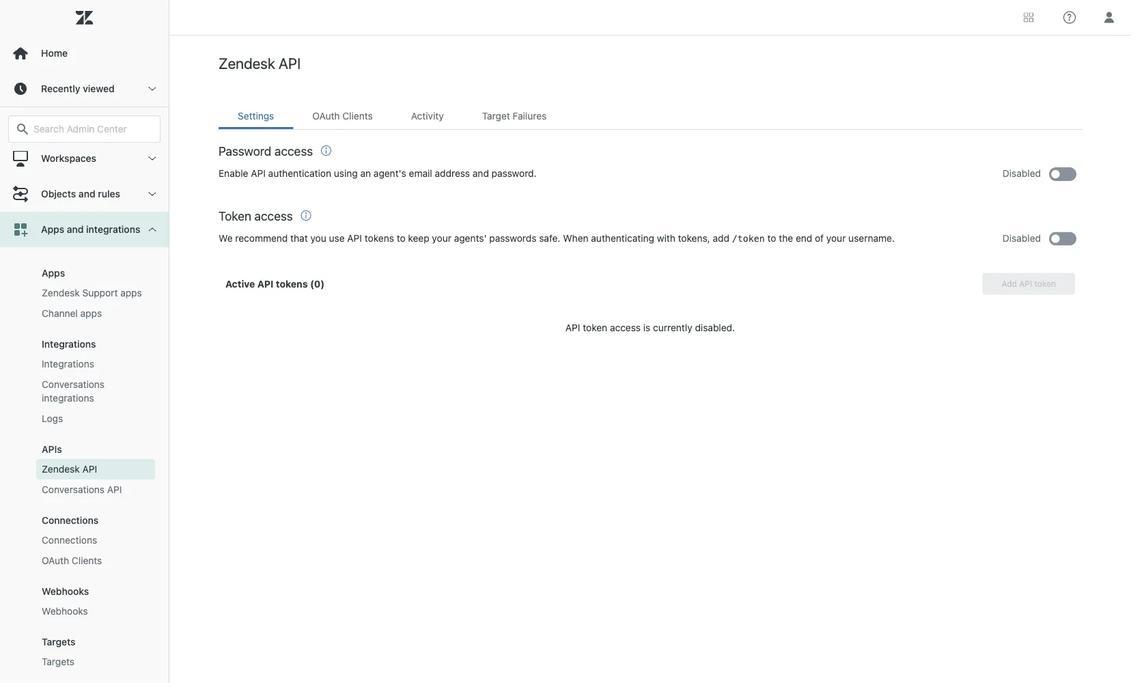 Task type: vqa. For each thing, say whether or not it's contained in the screenshot.
team member authentication 'element'
no



Task type: locate. For each thing, give the bounding box(es) containing it.
and for objects
[[79, 188, 95, 199]]

1 vertical spatial connections
[[42, 535, 97, 546]]

1 vertical spatial apps
[[42, 267, 65, 279]]

support
[[82, 287, 118, 299]]

objects and rules
[[41, 188, 120, 199]]

and inside dropdown button
[[79, 188, 95, 199]]

conversations integrations
[[42, 379, 105, 404]]

2 integrations element from the top
[[42, 357, 94, 371]]

1 vertical spatial api
[[107, 484, 122, 495]]

apps element
[[42, 267, 65, 279]]

1 vertical spatial integrations
[[42, 393, 94, 404]]

connections link
[[36, 530, 155, 551]]

apps down zendesk support apps element
[[80, 308, 102, 319]]

1 vertical spatial targets element
[[42, 655, 75, 669]]

2 connections from the top
[[42, 535, 97, 546]]

2 connections element from the top
[[42, 534, 97, 547]]

apis
[[42, 444, 62, 455]]

connections element
[[42, 515, 99, 526], [42, 534, 97, 547]]

0 vertical spatial webhooks
[[42, 586, 89, 597]]

zendesk up channel at the left
[[42, 287, 80, 299]]

integrations inside integrations link
[[42, 358, 94, 370]]

targets
[[42, 636, 76, 648], [42, 656, 75, 667]]

connections
[[42, 515, 99, 526], [42, 535, 97, 546]]

zendesk products image
[[1024, 13, 1034, 22]]

apps up channel at the left
[[42, 267, 65, 279]]

targets element down webhooks link
[[42, 655, 75, 669]]

oauth clients element
[[42, 554, 102, 568]]

targets for 1st targets "element"
[[42, 636, 76, 648]]

and left rules
[[79, 188, 95, 199]]

logs element
[[42, 412, 63, 426]]

connections for first connections element from the bottom
[[42, 535, 97, 546]]

1 integrations from the top
[[42, 339, 96, 350]]

integrations up logs
[[42, 393, 94, 404]]

0 vertical spatial targets element
[[42, 636, 76, 648]]

clients
[[72, 555, 102, 566]]

tree item
[[0, 212, 169, 683]]

1 vertical spatial integrations element
[[42, 357, 94, 371]]

targets element up targets link
[[42, 636, 76, 648]]

1 zendesk from the top
[[42, 287, 80, 299]]

0 vertical spatial integrations
[[86, 224, 140, 235]]

1 vertical spatial integrations
[[42, 358, 94, 370]]

zendesk inside zendesk api element
[[42, 464, 80, 475]]

integrations
[[86, 224, 140, 235], [42, 393, 94, 404]]

webhooks element
[[42, 586, 89, 597], [42, 605, 88, 618]]

connections element up oauth clients at the left
[[42, 534, 97, 547]]

1 vertical spatial connections element
[[42, 534, 97, 547]]

tree containing workspaces
[[0, 141, 169, 683]]

apps for apps and integrations
[[41, 224, 64, 235]]

tree item inside primary element
[[0, 212, 169, 683]]

2 webhooks element from the top
[[42, 605, 88, 618]]

0 vertical spatial zendesk
[[42, 287, 80, 299]]

0 vertical spatial apps
[[41, 224, 64, 235]]

conversations api link
[[36, 480, 155, 500]]

1 horizontal spatial api
[[107, 484, 122, 495]]

targets element
[[42, 636, 76, 648], [42, 655, 75, 669]]

zendesk support apps link
[[36, 283, 155, 303]]

webhooks
[[42, 586, 89, 597], [42, 606, 88, 617]]

integrations
[[42, 339, 96, 350], [42, 358, 94, 370]]

1 vertical spatial zendesk
[[42, 464, 80, 475]]

1 vertical spatial conversations
[[42, 484, 105, 495]]

integrations down rules
[[86, 224, 140, 235]]

zendesk inside zendesk support apps element
[[42, 287, 80, 299]]

1 connections from the top
[[42, 515, 99, 526]]

0 vertical spatial webhooks element
[[42, 586, 89, 597]]

api
[[82, 464, 97, 475], [107, 484, 122, 495]]

channel apps element
[[42, 307, 102, 320]]

apps inside group
[[42, 267, 65, 279]]

apps down objects
[[41, 224, 64, 235]]

1 vertical spatial and
[[67, 224, 84, 235]]

tree inside primary element
[[0, 141, 169, 683]]

targets for first targets "element" from the bottom of the apps and integrations group
[[42, 656, 75, 667]]

integrations inside "conversations integrations"
[[42, 393, 94, 404]]

tree
[[0, 141, 169, 683]]

connections for first connections element from the top of the apps and integrations group
[[42, 515, 99, 526]]

1 conversations from the top
[[42, 379, 105, 390]]

integrations element up "conversations integrations"
[[42, 357, 94, 371]]

1 targets from the top
[[42, 636, 76, 648]]

0 vertical spatial integrations element
[[42, 339, 96, 350]]

apps
[[120, 287, 142, 299], [80, 308, 102, 319]]

integrations element down channel apps element
[[42, 339, 96, 350]]

and down the objects and rules
[[67, 224, 84, 235]]

conversations api element
[[42, 483, 122, 497]]

connections up connections link
[[42, 515, 99, 526]]

zendesk support apps
[[42, 287, 142, 299]]

integrations down channel apps element
[[42, 339, 96, 350]]

zendesk for zendesk api
[[42, 464, 80, 475]]

0 vertical spatial api
[[82, 464, 97, 475]]

api down zendesk api link
[[107, 484, 122, 495]]

tree item containing apps and integrations
[[0, 212, 169, 683]]

1 targets element from the top
[[42, 636, 76, 648]]

2 integrations from the top
[[42, 358, 94, 370]]

1 vertical spatial webhooks element
[[42, 605, 88, 618]]

objects and rules button
[[0, 176, 169, 212]]

apps
[[41, 224, 64, 235], [42, 267, 65, 279]]

api up conversations api link
[[82, 464, 97, 475]]

oauth clients link
[[36, 551, 155, 571]]

None search field
[[1, 115, 167, 143]]

targets down webhooks link
[[42, 656, 75, 667]]

conversations
[[42, 379, 105, 390], [42, 484, 105, 495]]

0 horizontal spatial apps
[[80, 308, 102, 319]]

2 targets from the top
[[42, 656, 75, 667]]

0 vertical spatial and
[[79, 188, 95, 199]]

apis element
[[42, 444, 62, 455]]

zendesk
[[42, 287, 80, 299], [42, 464, 80, 475]]

0 vertical spatial connections
[[42, 515, 99, 526]]

and
[[79, 188, 95, 199], [67, 224, 84, 235]]

conversations api
[[42, 484, 122, 495]]

conversations down integrations link
[[42, 379, 105, 390]]

apps inside dropdown button
[[41, 224, 64, 235]]

Search Admin Center field
[[33, 123, 152, 135]]

2 conversations from the top
[[42, 484, 105, 495]]

0 vertical spatial apps
[[120, 287, 142, 299]]

1 vertical spatial webhooks
[[42, 606, 88, 617]]

user menu image
[[1101, 9, 1118, 26]]

2 webhooks from the top
[[42, 606, 88, 617]]

0 vertical spatial integrations
[[42, 339, 96, 350]]

zendesk down 'apis'
[[42, 464, 80, 475]]

connections up oauth clients at the left
[[42, 535, 97, 546]]

1 vertical spatial targets
[[42, 656, 75, 667]]

0 vertical spatial targets
[[42, 636, 76, 648]]

webhooks inside webhooks link
[[42, 606, 88, 617]]

targets up targets link
[[42, 636, 76, 648]]

conversations down zendesk api element
[[42, 484, 105, 495]]

0 horizontal spatial api
[[82, 464, 97, 475]]

integrations element
[[42, 339, 96, 350], [42, 357, 94, 371]]

channel apps
[[42, 308, 102, 319]]

none search field inside primary element
[[1, 115, 167, 143]]

and inside dropdown button
[[67, 224, 84, 235]]

2 targets element from the top
[[42, 655, 75, 669]]

integrations up "conversations integrations"
[[42, 358, 94, 370]]

0 vertical spatial connections element
[[42, 515, 99, 526]]

connections element up connections link
[[42, 515, 99, 526]]

conversations for api
[[42, 484, 105, 495]]

conversations integrations link
[[36, 374, 155, 409]]

0 vertical spatial conversations
[[42, 379, 105, 390]]

2 zendesk from the top
[[42, 464, 80, 475]]

apps right support
[[120, 287, 142, 299]]



Task type: describe. For each thing, give the bounding box(es) containing it.
and for apps
[[67, 224, 84, 235]]

logs
[[42, 413, 63, 424]]

1 horizontal spatial apps
[[120, 287, 142, 299]]

home
[[41, 47, 68, 59]]

zendesk api
[[42, 464, 97, 475]]

zendesk api link
[[36, 459, 155, 480]]

channel
[[42, 308, 78, 319]]

integrations link
[[36, 354, 155, 374]]

targets link
[[36, 652, 155, 672]]

viewed
[[83, 83, 115, 94]]

1 connections element from the top
[[42, 515, 99, 526]]

rules
[[98, 188, 120, 199]]

help image
[[1064, 11, 1076, 24]]

conversations for integrations
[[42, 379, 105, 390]]

zendesk for zendesk support apps
[[42, 287, 80, 299]]

apps and integrations
[[41, 224, 140, 235]]

api for zendesk api
[[82, 464, 97, 475]]

integrations inside dropdown button
[[86, 224, 140, 235]]

zendesk api element
[[42, 463, 97, 476]]

apps and integrations group
[[0, 247, 169, 683]]

logs link
[[36, 409, 155, 429]]

oauth clients
[[42, 555, 102, 566]]

recently viewed button
[[0, 71, 169, 107]]

api for conversations api
[[107, 484, 122, 495]]

workspaces
[[41, 153, 96, 164]]

objects
[[41, 188, 76, 199]]

apps and integrations button
[[0, 212, 169, 247]]

recently
[[41, 83, 80, 94]]

1 vertical spatial apps
[[80, 308, 102, 319]]

home button
[[0, 36, 169, 71]]

oauth
[[42, 555, 69, 566]]

workspaces button
[[0, 141, 169, 176]]

conversations integrations element
[[42, 378, 150, 405]]

1 integrations element from the top
[[42, 339, 96, 350]]

apps for apps element
[[42, 267, 65, 279]]

1 webhooks from the top
[[42, 586, 89, 597]]

recently viewed
[[41, 83, 115, 94]]

channel apps link
[[36, 303, 155, 324]]

1 webhooks element from the top
[[42, 586, 89, 597]]

webhooks link
[[36, 601, 155, 622]]

primary element
[[0, 0, 169, 683]]

zendesk support apps element
[[42, 286, 142, 300]]



